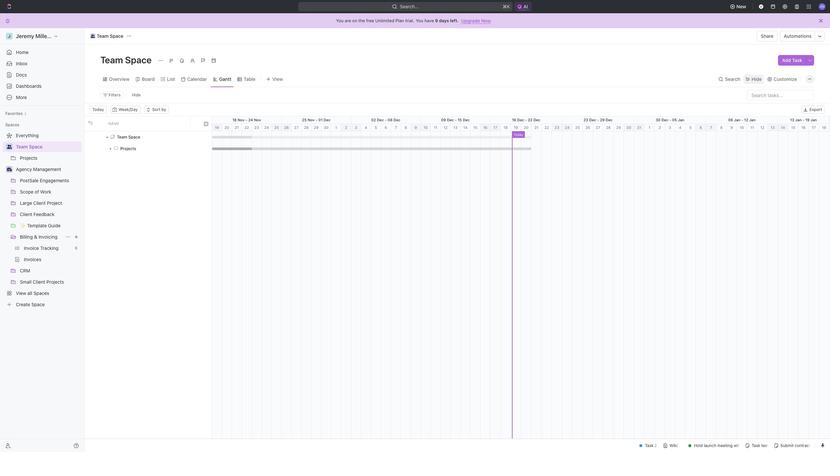 Task type: describe. For each thing, give the bounding box(es) containing it.
18 for 1st 18 element from right
[[823, 125, 827, 130]]

1 28 from the left
[[304, 125, 309, 130]]

2 horizontal spatial 15
[[792, 125, 796, 130]]

- for 29
[[598, 118, 600, 122]]

2 24 element from the left
[[563, 124, 573, 131]]

workspace
[[55, 33, 82, 39]]

2 20 element from the left
[[522, 124, 532, 131]]

13 jan - 19 jan
[[791, 118, 818, 122]]

invoicing
[[39, 234, 58, 240]]

sidebar navigation
[[0, 28, 86, 452]]

search...
[[400, 4, 419, 9]]

1 dec from the left
[[324, 118, 331, 122]]

client for small
[[33, 279, 45, 285]]

06 jan - 12 jan
[[729, 118, 756, 122]]

1 horizontal spatial today
[[514, 133, 524, 137]]

2 16 element from the left
[[799, 124, 810, 131]]

1 12 element from the left
[[441, 124, 451, 131]]

23 dec - 29 dec
[[584, 118, 613, 122]]

1 horizontal spatial 19
[[514, 125, 519, 130]]

tree grid containing team space
[[85, 116, 212, 439]]

home
[[16, 49, 29, 55]]

0 vertical spatial team space link
[[89, 32, 125, 40]]

1 4 from the left
[[365, 125, 368, 130]]

23 dec - 29 dec element
[[563, 116, 635, 124]]

trial.
[[406, 18, 415, 23]]

1 27 element from the left
[[292, 124, 302, 131]]

team space - 12.50% row
[[85, 131, 212, 143]]

1 30 element from the left
[[322, 124, 332, 131]]

23 for 23 dec - 29 dec
[[584, 118, 589, 122]]

0 vertical spatial user group image
[[91, 35, 95, 38]]

2 11 element from the left
[[748, 124, 758, 131]]

1 vertical spatial client
[[20, 212, 32, 217]]

23 for 2nd the 23 element from the left
[[555, 125, 560, 130]]

inbox link
[[3, 58, 82, 69]]

3 column header from the left
[[201, 116, 212, 131]]

team inside tree
[[16, 144, 28, 150]]

home link
[[3, 47, 82, 58]]

20 for 2nd 20 element from right
[[225, 125, 229, 130]]

invoice tracking link
[[24, 243, 72, 254]]

30 for 1st the 30 element
[[324, 125, 329, 130]]

postsale
[[20, 178, 39, 183]]

25 nov - 01 dec
[[302, 118, 331, 122]]

1 horizontal spatial 6
[[385, 125, 388, 130]]

2 29 element from the left
[[614, 124, 625, 131]]

team space cell
[[104, 131, 191, 143]]

view for view
[[273, 76, 283, 82]]

1 21 from the left
[[235, 125, 239, 130]]

projects inside cell
[[120, 146, 136, 151]]

18 nov - 24 nov
[[233, 118, 261, 122]]

4 dec from the left
[[447, 118, 454, 122]]

9 dec from the left
[[606, 118, 613, 122]]

1 3 from the left
[[355, 125, 358, 130]]

2 7 from the left
[[711, 125, 713, 130]]

jan for 13 jan - 19 jan
[[812, 118, 818, 122]]

2 horizontal spatial 16
[[802, 125, 807, 130]]

list link
[[166, 74, 175, 84]]

feedback
[[34, 212, 55, 217]]

1 13 element from the left
[[451, 124, 461, 131]]

new button
[[728, 1, 751, 12]]

2 26 element from the left
[[584, 124, 594, 131]]

1 5 from the left
[[375, 125, 378, 130]]

upgrade
[[462, 18, 481, 23]]

09 dec - 15 dec element
[[421, 116, 491, 124]]

invoices
[[24, 257, 41, 262]]

name row
[[85, 116, 212, 131]]

1 horizontal spatial 22
[[528, 118, 533, 122]]

view all spaces link
[[3, 288, 80, 299]]

project
[[47, 200, 62, 206]]

2 horizontal spatial 24
[[566, 125, 570, 130]]

agency
[[16, 167, 32, 172]]

jeremy miller's workspace
[[16, 33, 82, 39]]

09 dec - 15 dec
[[442, 118, 470, 122]]

new
[[737, 4, 747, 9]]

jan for 06 jan - 12 jan
[[750, 118, 756, 122]]

1 horizontal spatial 15
[[474, 125, 478, 130]]

09
[[442, 118, 446, 122]]

1 14 element from the left
[[461, 124, 471, 131]]

sort by
[[152, 107, 166, 112]]

- for 12
[[742, 118, 744, 122]]

6 dec from the left
[[518, 118, 525, 122]]

add task button
[[779, 55, 807, 66]]

1 28 element from the left
[[302, 124, 312, 131]]

1 25 element from the left
[[272, 124, 282, 131]]

jeremy
[[16, 33, 34, 39]]

hide inside dropdown button
[[752, 76, 763, 82]]

table link
[[243, 74, 256, 84]]

1 horizontal spatial 29
[[601, 118, 605, 122]]

- for 22
[[526, 118, 527, 122]]

31
[[638, 125, 642, 130]]

2 horizontal spatial 13
[[791, 118, 795, 122]]

1 26 from the left
[[284, 125, 289, 130]]

client feedback
[[20, 212, 55, 217]]

scope of work
[[20, 189, 51, 195]]

table
[[244, 76, 256, 82]]

have
[[425, 18, 434, 23]]

1 16 element from the left
[[481, 124, 491, 131]]

sort by button
[[144, 106, 169, 114]]

 image inside column header
[[88, 120, 93, 125]]

j
[[8, 34, 10, 39]]

1 horizontal spatial 16
[[513, 118, 517, 122]]

2 18 element from the left
[[820, 124, 830, 131]]

2 dec from the left
[[377, 118, 384, 122]]

0 horizontal spatial 25
[[275, 125, 279, 130]]

1 11 element from the left
[[431, 124, 441, 131]]

- for 19
[[804, 118, 805, 122]]

02 dec - 08 dec
[[372, 118, 401, 122]]

1 horizontal spatial 13
[[772, 125, 776, 130]]

by
[[162, 107, 166, 112]]

team inside cell
[[117, 135, 127, 139]]

spaces inside "link"
[[34, 291, 49, 296]]

2 column header from the left
[[95, 116, 104, 131]]

06
[[729, 118, 734, 122]]

10 dec from the left
[[662, 118, 669, 122]]

scope
[[20, 189, 33, 195]]

client for large
[[33, 200, 46, 206]]

1 15 element from the left
[[471, 124, 481, 131]]

1 14 from the left
[[464, 125, 468, 130]]

agency management link
[[16, 164, 80, 175]]

27 for 1st "27" element
[[295, 125, 299, 130]]

0 horizontal spatial 16
[[484, 125, 488, 130]]

30 dec - 05 jan
[[656, 118, 685, 122]]

name column header
[[104, 116, 191, 131]]

1 24 element from the left
[[262, 124, 272, 131]]

row group containing team space
[[85, 131, 212, 439]]

board
[[142, 76, 155, 82]]

12 for 1st 12 element from the right
[[761, 125, 765, 130]]

Search tasks... text field
[[748, 90, 815, 100]]

2 15 element from the left
[[789, 124, 799, 131]]

template
[[27, 223, 47, 229]]

- for 05
[[670, 118, 672, 122]]

customize
[[775, 76, 798, 82]]

share
[[762, 33, 774, 39]]

2 8 from the left
[[721, 125, 723, 130]]

space inside cell
[[128, 135, 140, 139]]

days
[[440, 18, 449, 23]]

23 for first the 23 element from the left
[[255, 125, 259, 130]]

0 horizontal spatial 9
[[415, 125, 417, 130]]

view for view all spaces
[[16, 291, 26, 296]]

2 4 from the left
[[680, 125, 682, 130]]

1 26 element from the left
[[282, 124, 292, 131]]

engagements
[[40, 178, 69, 183]]

8 dec from the left
[[590, 118, 597, 122]]

filters
[[109, 93, 121, 98]]

27 for 1st "27" element from the right
[[597, 125, 601, 130]]

scope of work link
[[20, 187, 80, 197]]

2 horizontal spatial 6
[[700, 125, 703, 130]]

you are on the free unlimited plan trial. you have 9 days left. upgrade now
[[336, 18, 492, 23]]

projects cell
[[104, 143, 191, 155]]

2 nov from the left
[[254, 118, 261, 122]]

2 30 element from the left
[[625, 124, 635, 131]]

filters button
[[101, 91, 124, 99]]

projects link
[[20, 153, 80, 164]]

ai
[[524, 4, 529, 9]]

1 vertical spatial team space link
[[16, 142, 80, 152]]

01
[[319, 118, 323, 122]]

1 horizontal spatial 12
[[745, 118, 749, 122]]

of
[[35, 189, 39, 195]]

1 23 element from the left
[[252, 124, 262, 131]]

tree inside sidebar "navigation"
[[3, 130, 82, 310]]

user group image inside tree
[[7, 145, 12, 149]]

0 horizontal spatial projects
[[20, 155, 37, 161]]

1 10 from the left
[[424, 125, 428, 130]]

team space inside tree
[[16, 144, 43, 150]]

20 for 1st 20 element from right
[[524, 125, 529, 130]]

hide button
[[744, 74, 765, 84]]

search button
[[717, 74, 743, 84]]

overview link
[[108, 74, 130, 84]]

all
[[28, 291, 32, 296]]

3 dec from the left
[[394, 118, 401, 122]]

export button
[[802, 106, 826, 114]]

1 22 element from the left
[[242, 124, 252, 131]]

2 you from the left
[[416, 18, 424, 23]]

22 for 1st the 22 element from the right
[[545, 125, 550, 130]]

inbox
[[16, 61, 28, 66]]

create
[[16, 302, 30, 308]]

2 12 element from the left
[[758, 124, 769, 131]]

2 28 element from the left
[[604, 124, 614, 131]]

week/day button
[[111, 106, 140, 114]]

02
[[372, 118, 376, 122]]

0 horizontal spatial 19
[[215, 125, 219, 130]]

team space inside cell
[[117, 135, 140, 139]]

1 horizontal spatial projects
[[46, 279, 64, 285]]

2 19 element from the left
[[512, 124, 522, 131]]

1 horizontal spatial 24
[[265, 125, 269, 130]]

view button
[[264, 71, 286, 87]]

agency management
[[16, 167, 61, 172]]

docs
[[16, 72, 27, 78]]

2 17 from the left
[[813, 125, 817, 130]]

16 dec - 22 dec element
[[491, 116, 563, 124]]

2 14 element from the left
[[779, 124, 789, 131]]

✨ template guide
[[20, 223, 61, 229]]

1 29 element from the left
[[312, 124, 322, 131]]

search
[[726, 76, 741, 82]]

today button
[[90, 106, 107, 114]]

create space
[[16, 302, 45, 308]]

2 10 from the left
[[741, 125, 745, 130]]

05
[[673, 118, 678, 122]]



Task type: locate. For each thing, give the bounding box(es) containing it.
0 horizontal spatial 8
[[405, 125, 407, 130]]

19 down '18 nov - 24 nov' element
[[215, 125, 219, 130]]

today down 16 dec - 22 dec element
[[514, 133, 524, 137]]

25 down '18 nov - 24 nov' element
[[275, 125, 279, 130]]

06 jan - 12 jan element
[[707, 116, 779, 124]]

1 17 from the left
[[494, 125, 498, 130]]

guide
[[48, 223, 61, 229]]

2 vertical spatial projects
[[46, 279, 64, 285]]

1 20 element from the left
[[222, 124, 232, 131]]

26 down '25 nov - 01 dec' element
[[284, 125, 289, 130]]

- for 08
[[385, 118, 387, 122]]

hide
[[752, 76, 763, 82], [132, 93, 141, 98]]

large client project link
[[20, 198, 80, 209]]

25 element
[[272, 124, 282, 131], [573, 124, 584, 131]]

1 18 element from the left
[[501, 124, 512, 131]]

28
[[304, 125, 309, 130], [607, 125, 611, 130]]

1 right 31 element
[[649, 125, 651, 130]]

1 vertical spatial user group image
[[7, 145, 12, 149]]

19 down 16 dec - 22 dec
[[514, 125, 519, 130]]

0 horizontal spatial 15
[[458, 118, 462, 122]]

7 down 02 dec - 08 dec element
[[395, 125, 397, 130]]

12 element
[[441, 124, 451, 131], [758, 124, 769, 131]]

20 down 16 dec - 22 dec element
[[524, 125, 529, 130]]

1 21 element from the left
[[232, 124, 242, 131]]

7 - from the left
[[670, 118, 672, 122]]

29 element down '25 nov - 01 dec' element
[[312, 124, 322, 131]]

9 right have
[[436, 18, 438, 23]]

team space link
[[89, 32, 125, 40], [16, 142, 80, 152]]

30 element left 31
[[625, 124, 635, 131]]

automations
[[785, 33, 812, 39]]

1 horizontal spatial hide
[[752, 76, 763, 82]]

4 down 30 dec - 05 jan element
[[680, 125, 682, 130]]

1 vertical spatial spaces
[[34, 291, 49, 296]]

view left all
[[16, 291, 26, 296]]

17 element down 16 dec - 22 dec element
[[491, 124, 501, 131]]

14 down '13 jan - 19 jan' element
[[782, 125, 786, 130]]

billing & invoicing
[[20, 234, 58, 240]]

1 horizontal spatial 20
[[524, 125, 529, 130]]

billing & invoicing link
[[20, 232, 63, 242]]

1 20 from the left
[[225, 125, 229, 130]]

2 horizontal spatial 30
[[656, 118, 661, 122]]

25 element down the 23 dec - 29 dec element
[[573, 124, 584, 131]]

jan inside 30 dec - 05 jan element
[[679, 118, 685, 122]]

22 for second the 22 element from the right
[[245, 125, 249, 130]]

week/day
[[119, 107, 138, 112]]

create space link
[[3, 300, 80, 310]]

today down the filters dropdown button
[[93, 107, 104, 112]]

0 horizontal spatial 13
[[454, 125, 458, 130]]

21
[[235, 125, 239, 130], [535, 125, 539, 130]]

6 down 30 dec - 05 jan element
[[700, 125, 703, 130]]

hide button
[[129, 91, 144, 99]]

6 down 02 dec - 08 dec element
[[385, 125, 388, 130]]

2 22 element from the left
[[542, 124, 553, 131]]

left.
[[451, 18, 459, 23]]

28 element down the 23 dec - 29 dec element
[[604, 124, 614, 131]]

1 horizontal spatial nov
[[254, 118, 261, 122]]

projects - 12.50% row
[[85, 143, 212, 155]]

2 27 element from the left
[[594, 124, 604, 131]]

16 element
[[481, 124, 491, 131], [799, 124, 810, 131]]

1 horizontal spatial 15 element
[[789, 124, 799, 131]]

jeremy miller's workspace, , element
[[6, 33, 13, 39]]

0 vertical spatial projects
[[120, 146, 136, 151]]

11 element down "09 dec - 15 dec" element
[[431, 124, 441, 131]]

 image
[[204, 122, 209, 126]]

1 - from the left
[[246, 118, 248, 122]]

15 down the 13 jan - 19 jan
[[792, 125, 796, 130]]

25 down the 23 dec - 29 dec element
[[576, 125, 581, 130]]

jm button
[[818, 1, 828, 12]]

12 element down 06 jan - 12 jan element
[[758, 124, 769, 131]]

hide up week/day
[[132, 93, 141, 98]]

2 10 element from the left
[[738, 124, 748, 131]]

29 element
[[312, 124, 322, 131], [614, 124, 625, 131]]

more button
[[3, 92, 82, 103]]

20 element
[[222, 124, 232, 131], [522, 124, 532, 131]]

15 inside "09 dec - 15 dec" element
[[458, 118, 462, 122]]

1 horizontal spatial 30 element
[[625, 124, 635, 131]]

client up view all spaces "link"
[[33, 279, 45, 285]]

team
[[97, 33, 109, 39], [101, 54, 123, 65], [117, 135, 127, 139], [16, 144, 28, 150]]

12 element down 09
[[441, 124, 451, 131]]

28 down the 23 dec - 29 dec element
[[607, 125, 611, 130]]

22 element
[[242, 124, 252, 131], [542, 124, 553, 131]]

0 horizontal spatial 27
[[295, 125, 299, 130]]

2 27 from the left
[[597, 125, 601, 130]]

18 for 18 nov - 24 nov
[[233, 118, 237, 122]]

sort
[[152, 107, 161, 112]]

26 down the 23 dec - 29 dec
[[586, 125, 591, 130]]

11
[[434, 125, 438, 130], [751, 125, 755, 130]]

client up client feedback
[[33, 200, 46, 206]]

view
[[273, 76, 283, 82], [16, 291, 26, 296]]

5 down 02
[[375, 125, 378, 130]]

20 element down 16 dec - 22 dec element
[[522, 124, 532, 131]]

1 horizontal spatial 30
[[627, 125, 632, 130]]

1 horizontal spatial 14 element
[[779, 124, 789, 131]]

26 element
[[282, 124, 292, 131], [584, 124, 594, 131]]

1 horizontal spatial 28
[[607, 125, 611, 130]]

9 - from the left
[[804, 118, 805, 122]]

13 jan - 19 jan element
[[779, 116, 830, 124]]

5 - from the left
[[526, 118, 527, 122]]

12 down 06 jan - 12 jan element
[[761, 125, 765, 130]]

2 1 from the left
[[649, 125, 651, 130]]

0 horizontal spatial 21 element
[[232, 124, 242, 131]]

2 28 from the left
[[607, 125, 611, 130]]

0 horizontal spatial 20
[[225, 125, 229, 130]]

0 horizontal spatial 23
[[255, 125, 259, 130]]

27 element down '25 nov - 01 dec' element
[[292, 124, 302, 131]]

1 horizontal spatial 19 element
[[512, 124, 522, 131]]

1 10 element from the left
[[421, 124, 431, 131]]

plan
[[396, 18, 405, 23]]

0 horizontal spatial 22
[[245, 125, 249, 130]]

27 down the 23 dec - 29 dec element
[[597, 125, 601, 130]]

 image inside column header
[[204, 122, 209, 126]]

21 element down "18 nov - 24 nov"
[[232, 124, 242, 131]]

hide inside button
[[132, 93, 141, 98]]

12 for 2nd 12 element from the right
[[444, 125, 448, 130]]

9
[[436, 18, 438, 23], [415, 125, 417, 130], [731, 125, 734, 130]]

26 element down the 23 dec - 29 dec
[[584, 124, 594, 131]]

8 - from the left
[[742, 118, 744, 122]]

2 down '25 nov - 01 dec' element
[[345, 125, 348, 130]]

30 dec - 05 jan element
[[635, 116, 707, 124]]

19 element
[[212, 124, 222, 131], [512, 124, 522, 131]]

22 element down 16 dec - 22 dec element
[[542, 124, 553, 131]]

nov for 18
[[238, 118, 245, 122]]

21 element
[[232, 124, 242, 131], [532, 124, 542, 131]]

7 dec from the left
[[534, 118, 541, 122]]

user group image right workspace at the top left
[[91, 35, 95, 38]]

nov for 25
[[308, 118, 315, 122]]

0 horizontal spatial nov
[[238, 118, 245, 122]]

small client projects link
[[20, 277, 80, 288]]

0 horizontal spatial hide
[[132, 93, 141, 98]]

1 7 from the left
[[395, 125, 397, 130]]

free
[[367, 18, 375, 23]]

5
[[375, 125, 378, 130], [690, 125, 692, 130]]

1 2 from the left
[[345, 125, 348, 130]]

14 element down '13 jan - 19 jan' element
[[779, 124, 789, 131]]

1 horizontal spatial 16 element
[[799, 124, 810, 131]]

4 - from the left
[[455, 118, 457, 122]]

18 for first 18 element from left
[[504, 125, 508, 130]]

5 down 30 dec - 05 jan element
[[690, 125, 692, 130]]

0 horizontal spatial 3
[[355, 125, 358, 130]]

1 vertical spatial today
[[514, 133, 524, 137]]

21 down 16 dec - 22 dec element
[[535, 125, 539, 130]]

0 horizontal spatial today
[[93, 107, 104, 112]]

client
[[33, 200, 46, 206], [20, 212, 32, 217], [33, 279, 45, 285]]

6 inside tree
[[75, 246, 78, 251]]

0 horizontal spatial 10
[[424, 125, 428, 130]]

board link
[[141, 74, 155, 84]]

0 horizontal spatial 4
[[365, 125, 368, 130]]

30
[[656, 118, 661, 122], [324, 125, 329, 130], [627, 125, 632, 130]]

0 vertical spatial spaces
[[5, 122, 19, 127]]

2 14 from the left
[[782, 125, 786, 130]]

large client project
[[20, 200, 62, 206]]

0 horizontal spatial 7
[[395, 125, 397, 130]]

1 horizontal spatial 28 element
[[604, 124, 614, 131]]

30 element
[[322, 124, 332, 131], [625, 124, 635, 131]]

0 horizontal spatial 28 element
[[302, 124, 312, 131]]

0 horizontal spatial 19 element
[[212, 124, 222, 131]]

1 nov from the left
[[238, 118, 245, 122]]

0 horizontal spatial 16 element
[[481, 124, 491, 131]]

1 8 from the left
[[405, 125, 407, 130]]

11 element down 06 jan - 12 jan element
[[748, 124, 758, 131]]

overview
[[109, 76, 130, 82]]

ai button
[[515, 2, 533, 11]]

18 nov - 24 nov element
[[212, 116, 282, 124]]

0 horizontal spatial 21
[[235, 125, 239, 130]]

management
[[33, 167, 61, 172]]

0 horizontal spatial 13 element
[[451, 124, 461, 131]]

28 down 25 nov - 01 dec
[[304, 125, 309, 130]]

tree containing everything
[[3, 130, 82, 310]]

0 horizontal spatial 29
[[314, 125, 319, 130]]

2 17 element from the left
[[810, 124, 820, 131]]

13 down search tasks... 'text field'
[[791, 118, 795, 122]]

19 element down 16 dec - 22 dec
[[512, 124, 522, 131]]

17 element
[[491, 124, 501, 131], [810, 124, 820, 131]]

0 horizontal spatial 11 element
[[431, 124, 441, 131]]

31 element
[[635, 124, 645, 131]]

1 1 from the left
[[336, 125, 337, 130]]

week/day button
[[111, 106, 140, 114]]

11 down 06 jan - 12 jan element
[[751, 125, 755, 130]]

23 element down '18 nov - 24 nov' element
[[252, 124, 262, 131]]

1 horizontal spatial 14
[[782, 125, 786, 130]]

1 horizontal spatial 23
[[555, 125, 560, 130]]

1 horizontal spatial 5
[[690, 125, 692, 130]]

tree
[[3, 130, 82, 310]]

18 element
[[501, 124, 512, 131], [820, 124, 830, 131]]

2 21 from the left
[[535, 125, 539, 130]]

30 left 31
[[627, 125, 632, 130]]

13 element down '13 jan - 19 jan' element
[[769, 124, 779, 131]]

5 dec from the left
[[463, 118, 470, 122]]

1 27 from the left
[[295, 125, 299, 130]]

0 horizontal spatial 22 element
[[242, 124, 252, 131]]

- for 01
[[316, 118, 318, 122]]

1 horizontal spatial 11
[[751, 125, 755, 130]]

15 right 09
[[458, 118, 462, 122]]

favorites button
[[3, 110, 29, 118]]

&
[[34, 234, 37, 240]]

30 element down the 01 at the top left of the page
[[322, 124, 332, 131]]

client down large
[[20, 212, 32, 217]]

15 down "09 dec - 15 dec" element
[[474, 125, 478, 130]]

30 left 05
[[656, 118, 661, 122]]

23 element
[[252, 124, 262, 131], [553, 124, 563, 131]]

14 down "09 dec - 15 dec" element
[[464, 125, 468, 130]]

0 horizontal spatial you
[[336, 18, 344, 23]]

0 horizontal spatial 18 element
[[501, 124, 512, 131]]

1 horizontal spatial 20 element
[[522, 124, 532, 131]]

0 vertical spatial hide
[[752, 76, 763, 82]]

0 horizontal spatial 17 element
[[491, 124, 501, 131]]

billing
[[20, 234, 33, 240]]

projects up agency
[[20, 155, 37, 161]]

24 inside '18 nov - 24 nov' element
[[249, 118, 253, 122]]

8 down 06 jan - 12 jan element
[[721, 125, 723, 130]]

25
[[302, 118, 307, 122], [275, 125, 279, 130], [576, 125, 581, 130]]

are
[[345, 18, 351, 23]]

column header
[[85, 116, 95, 131], [95, 116, 104, 131], [201, 116, 212, 131]]

2 11 from the left
[[751, 125, 755, 130]]

1 11 from the left
[[434, 125, 438, 130]]

24 element down '18 nov - 24 nov' element
[[262, 124, 272, 131]]

0 horizontal spatial 27 element
[[292, 124, 302, 131]]

27 down '25 nov - 01 dec' element
[[295, 125, 299, 130]]

16 element down "09 dec - 15 dec" element
[[481, 124, 491, 131]]

tracking
[[40, 245, 59, 251]]

13 down "09 dec - 15 dec" element
[[454, 125, 458, 130]]

4 jan from the left
[[796, 118, 803, 122]]

1 horizontal spatial 25
[[302, 118, 307, 122]]

1 horizontal spatial 27 element
[[594, 124, 604, 131]]

business time image
[[7, 168, 12, 172]]

08
[[388, 118, 393, 122]]

0 horizontal spatial 24
[[249, 118, 253, 122]]

18 element down 16 dec - 22 dec element
[[501, 124, 512, 131]]

22 element down '18 nov - 24 nov' element
[[242, 124, 252, 131]]

0 horizontal spatial user group image
[[7, 145, 12, 149]]

hide right the search at the right
[[752, 76, 763, 82]]

0 horizontal spatial 5
[[375, 125, 378, 130]]

⌘k
[[503, 4, 510, 9]]

19 inside '13 jan - 19 jan' element
[[806, 118, 811, 122]]

28 element down 25 nov - 01 dec
[[302, 124, 312, 131]]

14 element
[[461, 124, 471, 131], [779, 124, 789, 131]]

9 down the "06" on the right top of page
[[731, 125, 734, 130]]

today inside button
[[93, 107, 104, 112]]

2 horizontal spatial 9
[[731, 125, 734, 130]]

1 horizontal spatial user group image
[[91, 35, 95, 38]]

✨
[[20, 223, 26, 229]]

jan
[[679, 118, 685, 122], [735, 118, 741, 122], [750, 118, 756, 122], [796, 118, 803, 122], [812, 118, 818, 122]]

4 down 02 dec - 08 dec element
[[365, 125, 368, 130]]

17 element down '13 jan - 19 jan' element
[[810, 124, 820, 131]]

10 element down 06 jan - 12 jan element
[[738, 124, 748, 131]]

invoice tracking
[[24, 245, 59, 251]]

automations button
[[781, 31, 816, 41]]

you left have
[[416, 18, 424, 23]]

3 down 02 dec - 08 dec element
[[355, 125, 358, 130]]

postsale engagements
[[20, 178, 69, 183]]

0 horizontal spatial 25 element
[[272, 124, 282, 131]]

6
[[385, 125, 388, 130], [700, 125, 703, 130], [75, 246, 78, 251]]

work
[[40, 189, 51, 195]]

2 20 from the left
[[524, 125, 529, 130]]

add
[[783, 57, 792, 63]]

0 horizontal spatial 24 element
[[262, 124, 272, 131]]

customize button
[[766, 74, 800, 84]]

2 down 30 dec - 05 jan at the right of page
[[659, 125, 662, 130]]

1 column header from the left
[[85, 116, 95, 131]]

0 vertical spatial client
[[33, 200, 46, 206]]

2 horizontal spatial 25
[[576, 125, 581, 130]]

30 for 2nd the 30 element from left
[[627, 125, 632, 130]]

2 25 element from the left
[[573, 124, 584, 131]]

11 element
[[431, 124, 441, 131], [748, 124, 758, 131]]

team space
[[97, 33, 124, 39], [101, 54, 154, 65], [117, 135, 140, 139], [16, 144, 43, 150]]

1 horizontal spatial 17
[[813, 125, 817, 130]]

2 vertical spatial client
[[33, 279, 45, 285]]

today
[[93, 107, 104, 112], [514, 133, 524, 137]]

6 - from the left
[[598, 118, 600, 122]]

1 horizontal spatial 18 element
[[820, 124, 830, 131]]

calendar
[[187, 76, 207, 82]]

view inside button
[[273, 76, 283, 82]]

0 horizontal spatial 6
[[75, 246, 78, 251]]

16 dec - 22 dec
[[513, 118, 541, 122]]

20
[[225, 125, 229, 130], [524, 125, 529, 130]]

1 jan from the left
[[679, 118, 685, 122]]

13 element
[[451, 124, 461, 131], [769, 124, 779, 131]]

29 element left 31
[[614, 124, 625, 131]]

24 element down the 23 dec - 29 dec element
[[563, 124, 573, 131]]

everything
[[16, 133, 39, 138]]

2 jan from the left
[[735, 118, 741, 122]]

more
[[16, 95, 27, 100]]

25 element down '18 nov - 24 nov' element
[[272, 124, 282, 131]]

1 horizontal spatial 29 element
[[614, 124, 625, 131]]

3 down 30 dec - 05 jan element
[[670, 125, 672, 130]]

large
[[20, 200, 32, 206]]

8
[[405, 125, 407, 130], [721, 125, 723, 130]]

row group
[[85, 131, 212, 439]]

9 down 02 dec - 08 dec element
[[415, 125, 417, 130]]

20 element down '18 nov - 24 nov' element
[[222, 124, 232, 131]]

crm link
[[20, 266, 80, 276]]

0 horizontal spatial 28
[[304, 125, 309, 130]]

gantt link
[[218, 74, 232, 84]]

2 3 from the left
[[670, 125, 672, 130]]

5 jan from the left
[[812, 118, 818, 122]]

0 vertical spatial today
[[93, 107, 104, 112]]

27 element down the 23 dec - 29 dec element
[[594, 124, 604, 131]]

13 element down "09 dec - 15 dec" element
[[451, 124, 461, 131]]

2 2 from the left
[[659, 125, 662, 130]]

21 element down 16 dec - 22 dec element
[[532, 124, 542, 131]]

1 horizontal spatial 26
[[586, 125, 591, 130]]

0 horizontal spatial 12 element
[[441, 124, 451, 131]]

25 left the 01 at the top left of the page
[[302, 118, 307, 122]]

view all spaces
[[16, 291, 49, 296]]

1 vertical spatial view
[[16, 291, 26, 296]]

19 element down '18 nov - 24 nov' element
[[212, 124, 222, 131]]

miller's
[[35, 33, 53, 39]]

dashboards link
[[3, 81, 82, 92]]

11 down "09 dec - 15 dec" element
[[434, 125, 438, 130]]

16 element down '13 jan - 19 jan' element
[[799, 124, 810, 131]]

0 horizontal spatial view
[[16, 291, 26, 296]]

27 element
[[292, 124, 302, 131], [594, 124, 604, 131]]

28 element
[[302, 124, 312, 131], [604, 124, 614, 131]]

8 down 02 dec - 08 dec element
[[405, 125, 407, 130]]

9 inside you are on the free unlimited plan trial. you have 9 days left. upgrade now
[[436, 18, 438, 23]]

3 - from the left
[[385, 118, 387, 122]]

2 5 from the left
[[690, 125, 692, 130]]

1 horizontal spatial 27
[[597, 125, 601, 130]]

now
[[482, 18, 492, 23]]

1 you from the left
[[336, 18, 344, 23]]

30 for 30 dec - 05 jan
[[656, 118, 661, 122]]

02 dec - 08 dec element
[[352, 116, 421, 124]]

- for 15
[[455, 118, 457, 122]]

1 19 element from the left
[[212, 124, 222, 131]]

view inside "link"
[[16, 291, 26, 296]]

10 down "09 dec - 15 dec" element
[[424, 125, 428, 130]]

2 horizontal spatial 29
[[617, 125, 622, 130]]

1 down '25 nov - 01 dec' element
[[336, 125, 337, 130]]

user group image
[[91, 35, 95, 38], [7, 145, 12, 149]]

 image
[[88, 120, 93, 125]]

23 element down 16 dec - 22 dec element
[[553, 124, 563, 131]]

7
[[395, 125, 397, 130], [711, 125, 713, 130]]

10 element
[[421, 124, 431, 131], [738, 124, 748, 131]]

projects down crm link
[[46, 279, 64, 285]]

2 21 element from the left
[[532, 124, 542, 131]]

30 down '25 nov - 01 dec' element
[[324, 125, 329, 130]]

1 vertical spatial projects
[[20, 155, 37, 161]]

25 nov - 01 dec element
[[282, 116, 352, 124]]

dashboards
[[16, 83, 42, 89]]

15 element
[[471, 124, 481, 131], [789, 124, 799, 131]]

10 element down "09 dec - 15 dec" element
[[421, 124, 431, 131]]

0 horizontal spatial 26 element
[[282, 124, 292, 131]]

17
[[494, 125, 498, 130], [813, 125, 817, 130]]

2 horizontal spatial 12
[[761, 125, 765, 130]]

2 26 from the left
[[586, 125, 591, 130]]

24 element
[[262, 124, 272, 131], [563, 124, 573, 131]]

2 horizontal spatial projects
[[120, 146, 136, 151]]

- for 24
[[246, 118, 248, 122]]

user group image up business time icon on the left of the page
[[7, 145, 12, 149]]

0 horizontal spatial 12
[[444, 125, 448, 130]]

0 horizontal spatial 2
[[345, 125, 348, 130]]

1 17 element from the left
[[491, 124, 501, 131]]

2 23 element from the left
[[553, 124, 563, 131]]

nov
[[238, 118, 245, 122], [254, 118, 261, 122], [308, 118, 315, 122]]

1 horizontal spatial 23 element
[[553, 124, 563, 131]]

1 horizontal spatial 12 element
[[758, 124, 769, 131]]

dec
[[324, 118, 331, 122], [377, 118, 384, 122], [394, 118, 401, 122], [447, 118, 454, 122], [463, 118, 470, 122], [518, 118, 525, 122], [534, 118, 541, 122], [590, 118, 597, 122], [606, 118, 613, 122], [662, 118, 669, 122]]

jan for 30 dec - 05 jan
[[679, 118, 685, 122]]

space
[[110, 33, 124, 39], [125, 54, 152, 65], [128, 135, 140, 139], [29, 144, 43, 150], [31, 302, 45, 308]]

tree grid
[[85, 116, 212, 439]]

21 down "18 nov - 24 nov"
[[235, 125, 239, 130]]

calendar link
[[186, 74, 207, 84]]

26 element down '25 nov - 01 dec' element
[[282, 124, 292, 131]]

14 element down "09 dec - 15 dec" element
[[461, 124, 471, 131]]

2 13 element from the left
[[769, 124, 779, 131]]

2 - from the left
[[316, 118, 318, 122]]

15 element down the 13 jan - 19 jan
[[789, 124, 799, 131]]

1 horizontal spatial view
[[273, 76, 283, 82]]

17 down 16 dec - 22 dec element
[[494, 125, 498, 130]]

0 horizontal spatial 10 element
[[421, 124, 431, 131]]

view button
[[264, 74, 286, 84]]

favorites
[[5, 111, 23, 116]]

✨ template guide link
[[20, 221, 80, 231]]

upgrade now link
[[462, 18, 492, 23]]



Task type: vqa. For each thing, say whether or not it's contained in the screenshot.
CRM link
yes



